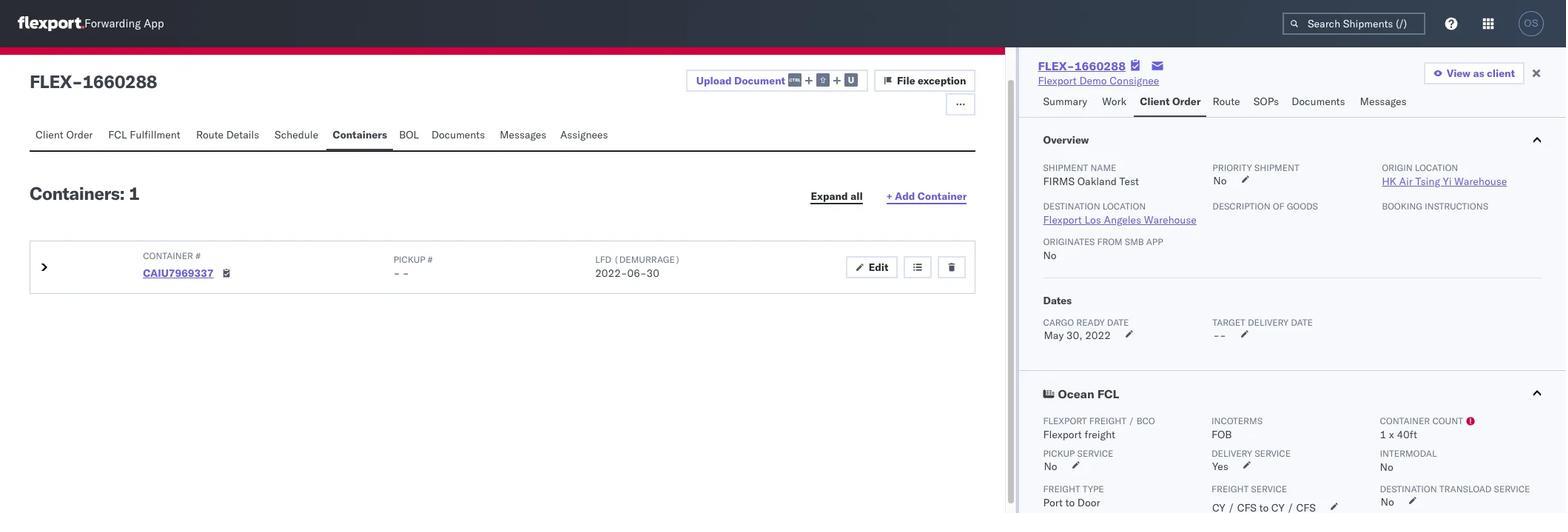Task type: describe. For each thing, give the bounding box(es) containing it.
priority
[[1213, 162, 1252, 173]]

destination location flexport los angeles warehouse
[[1044, 201, 1197, 227]]

to
[[1066, 496, 1075, 509]]

los
[[1085, 213, 1102, 227]]

tsing
[[1416, 175, 1441, 188]]

bco
[[1137, 415, 1155, 426]]

incoterms
[[1212, 415, 1263, 426]]

pickup # - -
[[394, 254, 433, 280]]

view as client
[[1447, 67, 1516, 80]]

destination for service
[[1380, 483, 1438, 495]]

all
[[851, 190, 863, 203]]

service
[[1251, 483, 1288, 495]]

1 vertical spatial freight
[[1085, 428, 1116, 441]]

intermodal
[[1380, 448, 1437, 459]]

1 horizontal spatial documents button
[[1286, 88, 1355, 117]]

bol
[[399, 128, 419, 141]]

no for destination
[[1381, 495, 1395, 509]]

1 horizontal spatial client order button
[[1134, 88, 1207, 117]]

date for may 30, 2022
[[1107, 317, 1129, 328]]

sops button
[[1248, 88, 1286, 117]]

document
[[734, 74, 786, 87]]

priority shipment
[[1213, 162, 1300, 173]]

door
[[1078, 496, 1101, 509]]

from
[[1098, 236, 1123, 247]]

client order for right client order button
[[1140, 95, 1201, 108]]

destination for flexport
[[1044, 201, 1101, 212]]

containers button
[[327, 121, 393, 150]]

location for angeles
[[1103, 201, 1146, 212]]

route details
[[196, 128, 259, 141]]

0 horizontal spatial 1
[[129, 182, 139, 204]]

route for route details
[[196, 128, 224, 141]]

work button
[[1097, 88, 1134, 117]]

fcl fulfillment button
[[102, 121, 190, 150]]

lfd
[[595, 254, 612, 265]]

0 horizontal spatial app
[[144, 17, 164, 31]]

flexport down flex-
[[1038, 74, 1077, 87]]

ocean fcl
[[1058, 386, 1120, 401]]

location for tsing
[[1415, 162, 1459, 173]]

1 vertical spatial fcl
[[1098, 386, 1120, 401]]

flex-
[[1038, 58, 1075, 73]]

details
[[226, 128, 259, 141]]

pickup service
[[1044, 448, 1114, 459]]

forwarding app link
[[18, 16, 164, 31]]

flexport demo consignee
[[1038, 74, 1160, 87]]

smb
[[1125, 236, 1144, 247]]

air
[[1400, 175, 1413, 188]]

schedule
[[275, 128, 319, 141]]

# for pickup # - -
[[428, 254, 433, 265]]

destination transload service
[[1380, 483, 1531, 495]]

container for container #
[[143, 250, 193, 261]]

overview
[[1044, 133, 1089, 147]]

no for pickup
[[1044, 460, 1058, 473]]

30,
[[1067, 329, 1083, 342]]

origin
[[1382, 162, 1413, 173]]

delivery
[[1248, 317, 1289, 328]]

demo
[[1080, 74, 1107, 87]]

fulfillment
[[130, 128, 180, 141]]

flexport down the ocean
[[1044, 415, 1087, 426]]

2 horizontal spatial service
[[1494, 483, 1531, 495]]

warehouse inside origin location hk air tsing yi warehouse
[[1455, 175, 1508, 188]]

view
[[1447, 67, 1471, 80]]

flex-1660288 link
[[1038, 58, 1126, 73]]

as
[[1474, 67, 1485, 80]]

client for right client order button
[[1140, 95, 1170, 108]]

1 vertical spatial 1
[[1380, 428, 1387, 441]]

assignees
[[560, 128, 608, 141]]

# for container #
[[196, 250, 201, 261]]

flex-1660288
[[1038, 58, 1126, 73]]

shipment
[[1044, 162, 1089, 173]]

overview button
[[1020, 118, 1567, 162]]

freight service
[[1212, 483, 1288, 495]]

flexport freight / bco flexport freight
[[1044, 415, 1155, 441]]

container for container count
[[1380, 415, 1431, 426]]

fcl fulfillment
[[108, 128, 180, 141]]

client
[[1487, 67, 1516, 80]]

pickup for pickup service
[[1044, 448, 1075, 459]]

os
[[1525, 18, 1539, 29]]

goods
[[1287, 201, 1319, 212]]

0 horizontal spatial documents button
[[426, 121, 494, 150]]

test
[[1120, 175, 1139, 188]]

route for route
[[1213, 95, 1241, 108]]

may 30, 2022
[[1044, 329, 1111, 342]]

flexport inside destination location flexport los angeles warehouse
[[1044, 213, 1082, 227]]

no for priority
[[1214, 174, 1227, 187]]

bol button
[[393, 121, 426, 150]]

containers: 1
[[30, 182, 139, 204]]

flex - 1660288
[[30, 70, 157, 93]]

type
[[1083, 483, 1104, 495]]

(demurrage)
[[614, 254, 681, 265]]

description of goods
[[1213, 201, 1319, 212]]

edit
[[869, 261, 889, 274]]

intermodal no
[[1380, 448, 1437, 474]]

client for bottom client order button
[[36, 128, 63, 141]]

transload
[[1440, 483, 1492, 495]]

originates
[[1044, 236, 1095, 247]]

1 x 40ft
[[1380, 428, 1418, 441]]

freight for freight type port to door
[[1044, 483, 1081, 495]]

/
[[1129, 415, 1135, 426]]

shipment name firms oakland test
[[1044, 162, 1139, 188]]

edit button
[[846, 256, 898, 278]]

service for yes
[[1255, 448, 1291, 459]]



Task type: vqa. For each thing, say whether or not it's contained in the screenshot.
the middle Container
yes



Task type: locate. For each thing, give the bounding box(es) containing it.
0 vertical spatial messages button
[[1355, 88, 1415, 117]]

location
[[1415, 162, 1459, 173], [1103, 201, 1146, 212]]

0 horizontal spatial freight
[[1044, 483, 1081, 495]]

route inside button
[[196, 128, 224, 141]]

consignee
[[1110, 74, 1160, 87]]

0 horizontal spatial route
[[196, 128, 224, 141]]

file exception button
[[874, 70, 976, 92], [874, 70, 976, 92]]

date up 2022
[[1107, 317, 1129, 328]]

0 vertical spatial messages
[[1360, 95, 1407, 108]]

1 horizontal spatial date
[[1291, 317, 1313, 328]]

1 horizontal spatial fcl
[[1098, 386, 1120, 401]]

order for right client order button
[[1173, 95, 1201, 108]]

1 right containers:
[[129, 182, 139, 204]]

destination inside destination location flexport los angeles warehouse
[[1044, 201, 1101, 212]]

warehouse inside destination location flexport los angeles warehouse
[[1144, 213, 1197, 227]]

location up angeles
[[1103, 201, 1146, 212]]

1 horizontal spatial warehouse
[[1455, 175, 1508, 188]]

0 vertical spatial location
[[1415, 162, 1459, 173]]

0 vertical spatial destination
[[1044, 201, 1101, 212]]

date for --
[[1291, 317, 1313, 328]]

-
[[72, 70, 83, 93], [394, 267, 400, 280], [403, 267, 409, 280], [1214, 329, 1220, 342], [1220, 329, 1227, 342]]

warehouse
[[1455, 175, 1508, 188], [1144, 213, 1197, 227]]

0 horizontal spatial date
[[1107, 317, 1129, 328]]

incoterms fob
[[1212, 415, 1263, 441]]

1 horizontal spatial documents
[[1292, 95, 1346, 108]]

1 vertical spatial client
[[36, 128, 63, 141]]

booking instructions
[[1382, 201, 1489, 212]]

date right delivery
[[1291, 317, 1313, 328]]

0 vertical spatial pickup
[[394, 254, 426, 265]]

cargo
[[1044, 317, 1074, 328]]

--
[[1214, 329, 1227, 342]]

route details button
[[190, 121, 269, 150]]

flexport
[[1038, 74, 1077, 87], [1044, 213, 1082, 227], [1044, 415, 1087, 426], [1044, 428, 1082, 441]]

client down flex
[[36, 128, 63, 141]]

target
[[1213, 317, 1246, 328]]

hk air tsing yi warehouse link
[[1382, 175, 1508, 188]]

os button
[[1515, 7, 1549, 41]]

of
[[1273, 201, 1285, 212]]

0 vertical spatial container
[[918, 190, 967, 203]]

fcl left fulfillment
[[108, 128, 127, 141]]

firms
[[1044, 175, 1075, 188]]

route left details
[[196, 128, 224, 141]]

documents button
[[1286, 88, 1355, 117], [426, 121, 494, 150]]

name
[[1091, 162, 1117, 173]]

0 vertical spatial 1
[[129, 182, 139, 204]]

app right forwarding at the left top of page
[[144, 17, 164, 31]]

no down "intermodal no"
[[1381, 495, 1395, 509]]

client order down consignee
[[1140, 95, 1201, 108]]

0 horizontal spatial documents
[[432, 128, 485, 141]]

1 vertical spatial documents
[[432, 128, 485, 141]]

1 vertical spatial client order button
[[30, 121, 102, 150]]

no down pickup service
[[1044, 460, 1058, 473]]

destination down "intermodal no"
[[1380, 483, 1438, 495]]

x
[[1390, 428, 1395, 441]]

freight left /
[[1090, 415, 1127, 426]]

ready
[[1077, 317, 1105, 328]]

1660288 up flexport demo consignee
[[1075, 58, 1126, 73]]

documents button up overview button
[[1286, 88, 1355, 117]]

expand all
[[811, 190, 863, 203]]

0 horizontal spatial messages button
[[494, 121, 554, 150]]

angeles
[[1104, 213, 1142, 227]]

client
[[1140, 95, 1170, 108], [36, 128, 63, 141]]

route inside button
[[1213, 95, 1241, 108]]

file
[[897, 74, 916, 87]]

1 horizontal spatial app
[[1147, 236, 1164, 247]]

0 vertical spatial client order button
[[1134, 88, 1207, 117]]

warehouse right angeles
[[1144, 213, 1197, 227]]

date
[[1107, 317, 1129, 328], [1291, 317, 1313, 328]]

0 vertical spatial freight
[[1090, 415, 1127, 426]]

flexport. image
[[18, 16, 84, 31]]

delivery service
[[1212, 448, 1291, 459]]

location inside origin location hk air tsing yi warehouse
[[1415, 162, 1459, 173]]

ocean fcl button
[[1020, 371, 1567, 415]]

+ add container button
[[878, 185, 976, 208]]

1 horizontal spatial location
[[1415, 162, 1459, 173]]

1 vertical spatial warehouse
[[1144, 213, 1197, 227]]

1 horizontal spatial client order
[[1140, 95, 1201, 108]]

freight type port to door
[[1044, 483, 1104, 509]]

0 vertical spatial documents
[[1292, 95, 1346, 108]]

warehouse right yi
[[1455, 175, 1508, 188]]

upload
[[697, 74, 732, 87]]

0 vertical spatial client order
[[1140, 95, 1201, 108]]

1 left x
[[1380, 428, 1387, 441]]

may
[[1044, 329, 1064, 342]]

0 horizontal spatial service
[[1078, 448, 1114, 459]]

no down intermodal at bottom
[[1380, 461, 1394, 474]]

# inside pickup # - -
[[428, 254, 433, 265]]

shipment
[[1255, 162, 1300, 173]]

1 horizontal spatial messages
[[1360, 95, 1407, 108]]

1 vertical spatial route
[[196, 128, 224, 141]]

Search Shipments (/) text field
[[1283, 13, 1426, 35]]

2022
[[1086, 329, 1111, 342]]

dates
[[1044, 294, 1072, 307]]

flexport los angeles warehouse link
[[1044, 213, 1197, 227]]

client order for bottom client order button
[[36, 128, 93, 141]]

origin location hk air tsing yi warehouse
[[1382, 162, 1508, 188]]

2 horizontal spatial container
[[1380, 415, 1431, 426]]

flex
[[30, 70, 72, 93]]

route left sops
[[1213, 95, 1241, 108]]

caiu7969337 button
[[143, 267, 214, 280]]

summary button
[[1038, 88, 1097, 117]]

fcl right the ocean
[[1098, 386, 1120, 401]]

1 horizontal spatial service
[[1255, 448, 1291, 459]]

1 horizontal spatial 1
[[1380, 428, 1387, 441]]

client order down flex
[[36, 128, 93, 141]]

lfd (demurrage) 2022-06-30
[[595, 254, 681, 280]]

work
[[1103, 95, 1127, 108]]

2 date from the left
[[1291, 317, 1313, 328]]

0 horizontal spatial 1660288
[[83, 70, 157, 93]]

0 horizontal spatial #
[[196, 250, 201, 261]]

forwarding app
[[84, 17, 164, 31]]

1 horizontal spatial pickup
[[1044, 448, 1075, 459]]

no inside "originates from smb app no"
[[1044, 249, 1057, 262]]

freight inside the freight type port to door
[[1044, 483, 1081, 495]]

booking
[[1382, 201, 1423, 212]]

+ add container
[[887, 190, 967, 203]]

documents right the bol button
[[432, 128, 485, 141]]

order for bottom client order button
[[66, 128, 93, 141]]

app inside "originates from smb app no"
[[1147, 236, 1164, 247]]

0 horizontal spatial destination
[[1044, 201, 1101, 212]]

delivery
[[1212, 448, 1253, 459]]

container up caiu7969337 'button'
[[143, 250, 193, 261]]

freight for freight service
[[1212, 483, 1249, 495]]

instructions
[[1425, 201, 1489, 212]]

location inside destination location flexport los angeles warehouse
[[1103, 201, 1146, 212]]

service down flexport freight / bco flexport freight
[[1078, 448, 1114, 459]]

1
[[129, 182, 139, 204], [1380, 428, 1387, 441]]

1 vertical spatial documents button
[[426, 121, 494, 150]]

1 horizontal spatial route
[[1213, 95, 1241, 108]]

service up service
[[1255, 448, 1291, 459]]

client down consignee
[[1140, 95, 1170, 108]]

no inside "intermodal no"
[[1380, 461, 1394, 474]]

1 vertical spatial messages
[[500, 128, 547, 141]]

2 freight from the left
[[1212, 483, 1249, 495]]

1 horizontal spatial freight
[[1212, 483, 1249, 495]]

1 horizontal spatial client
[[1140, 95, 1170, 108]]

location up hk air tsing yi warehouse link
[[1415, 162, 1459, 173]]

0 horizontal spatial client order
[[36, 128, 93, 141]]

fob
[[1212, 428, 1232, 441]]

freight up to
[[1044, 483, 1081, 495]]

0 horizontal spatial location
[[1103, 201, 1146, 212]]

0 horizontal spatial container
[[143, 250, 193, 261]]

0 horizontal spatial client
[[36, 128, 63, 141]]

1 horizontal spatial messages button
[[1355, 88, 1415, 117]]

0 horizontal spatial messages
[[500, 128, 547, 141]]

1 vertical spatial pickup
[[1044, 448, 1075, 459]]

messages button up origin
[[1355, 88, 1415, 117]]

pickup inside pickup # - -
[[394, 254, 426, 265]]

2022-
[[595, 267, 627, 280]]

no down originates
[[1044, 249, 1057, 262]]

0 vertical spatial fcl
[[108, 128, 127, 141]]

0 horizontal spatial client order button
[[30, 121, 102, 150]]

1 horizontal spatial 1660288
[[1075, 58, 1126, 73]]

client order button down consignee
[[1134, 88, 1207, 117]]

1 vertical spatial destination
[[1380, 483, 1438, 495]]

30
[[647, 267, 660, 280]]

forwarding
[[84, 17, 141, 31]]

ocean
[[1058, 386, 1095, 401]]

pickup for pickup # - -
[[394, 254, 426, 265]]

1 vertical spatial order
[[66, 128, 93, 141]]

1 vertical spatial location
[[1103, 201, 1146, 212]]

0 vertical spatial route
[[1213, 95, 1241, 108]]

1 freight from the left
[[1044, 483, 1081, 495]]

order down "flex - 1660288"
[[66, 128, 93, 141]]

1 date from the left
[[1107, 317, 1129, 328]]

oakland
[[1078, 175, 1117, 188]]

0 vertical spatial order
[[1173, 95, 1201, 108]]

0 horizontal spatial pickup
[[394, 254, 426, 265]]

container inside + add container button
[[918, 190, 967, 203]]

2 vertical spatial container
[[1380, 415, 1431, 426]]

container right 'add'
[[918, 190, 967, 203]]

route button
[[1207, 88, 1248, 117]]

0 horizontal spatial order
[[66, 128, 93, 141]]

upload document
[[697, 74, 786, 87]]

1 vertical spatial messages button
[[494, 121, 554, 150]]

1 vertical spatial client order
[[36, 128, 93, 141]]

messages up origin
[[1360, 95, 1407, 108]]

1 vertical spatial app
[[1147, 236, 1164, 247]]

1660288 down forwarding app
[[83, 70, 157, 93]]

0 vertical spatial client
[[1140, 95, 1170, 108]]

expand all button
[[802, 185, 872, 208]]

messages button left the assignees on the top of page
[[494, 121, 554, 150]]

destination up los
[[1044, 201, 1101, 212]]

count
[[1433, 415, 1464, 426]]

1 horizontal spatial container
[[918, 190, 967, 203]]

messages left the assignees on the top of page
[[500, 128, 547, 141]]

0 vertical spatial app
[[144, 17, 164, 31]]

no
[[1214, 174, 1227, 187], [1044, 249, 1057, 262], [1044, 460, 1058, 473], [1380, 461, 1394, 474], [1381, 495, 1395, 509]]

freight up pickup service
[[1085, 428, 1116, 441]]

yi
[[1443, 175, 1452, 188]]

freight
[[1044, 483, 1081, 495], [1212, 483, 1249, 495]]

service for no
[[1078, 448, 1114, 459]]

flexport up originates
[[1044, 213, 1082, 227]]

upload document button
[[686, 70, 869, 92]]

service right transload
[[1494, 483, 1531, 495]]

client order button down flex
[[30, 121, 102, 150]]

1 horizontal spatial #
[[428, 254, 433, 265]]

1 vertical spatial container
[[143, 250, 193, 261]]

container up 40ft
[[1380, 415, 1431, 426]]

0 vertical spatial documents button
[[1286, 88, 1355, 117]]

no down priority
[[1214, 174, 1227, 187]]

app right smb
[[1147, 236, 1164, 247]]

caiu7969337
[[143, 267, 214, 280]]

add
[[895, 190, 915, 203]]

0 horizontal spatial fcl
[[108, 128, 127, 141]]

messages button
[[1355, 88, 1415, 117], [494, 121, 554, 150]]

containers:
[[30, 182, 125, 204]]

order left route button
[[1173, 95, 1201, 108]]

documents button right bol on the top
[[426, 121, 494, 150]]

0 horizontal spatial warehouse
[[1144, 213, 1197, 227]]

assignees button
[[554, 121, 617, 150]]

1 horizontal spatial order
[[1173, 95, 1201, 108]]

summary
[[1044, 95, 1088, 108]]

1 horizontal spatial destination
[[1380, 483, 1438, 495]]

flexport up pickup service
[[1044, 428, 1082, 441]]

documents up overview button
[[1292, 95, 1346, 108]]

0 vertical spatial warehouse
[[1455, 175, 1508, 188]]

client order button
[[1134, 88, 1207, 117], [30, 121, 102, 150]]

freight down yes
[[1212, 483, 1249, 495]]

file exception
[[897, 74, 967, 87]]



